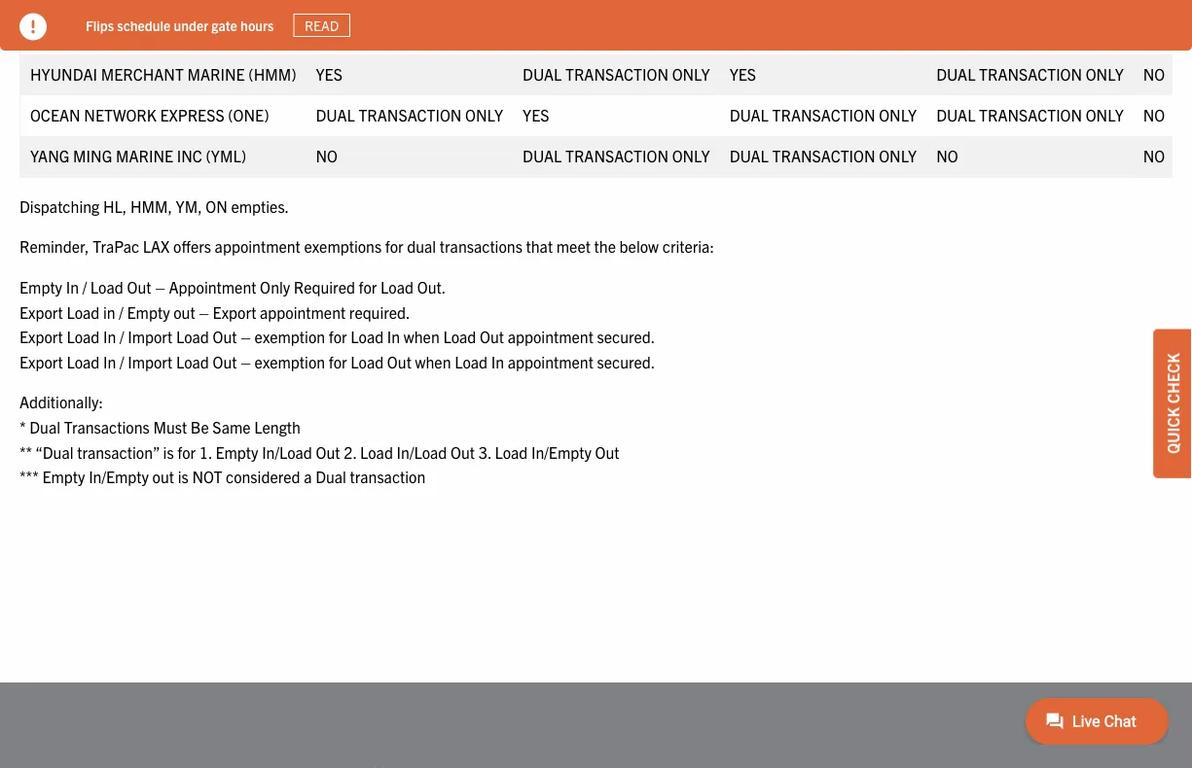 Task type: vqa. For each thing, say whether or not it's contained in the screenshot.


Task type: locate. For each thing, give the bounding box(es) containing it.
check
[[1163, 353, 1182, 404]]

import down "appointment"
[[128, 327, 173, 346]]

exemption
[[255, 327, 325, 346], [255, 352, 325, 371]]

out inside additionally: * dual transactions must be same length ** "dual transaction" is for 1. empty in/load out 2. load in/load out 3. load in/empty out *** empty in/empty out is not considered a dual transaction
[[152, 467, 174, 486]]

yes
[[316, 64, 342, 84], [730, 64, 756, 84], [523, 105, 549, 125]]

transaction
[[350, 467, 426, 486]]

exemption down only
[[255, 327, 325, 346]]

marine down ocean network express (one)
[[116, 146, 173, 165]]

2.
[[344, 442, 356, 462]]

offers
[[173, 237, 211, 256]]

1 horizontal spatial yes
[[523, 105, 549, 125]]

marine up express at the left top of page
[[187, 64, 245, 84]]

secured.
[[597, 327, 655, 346], [597, 352, 655, 371]]

0 horizontal spatial dual
[[29, 417, 60, 437]]

out
[[127, 277, 151, 297], [213, 327, 237, 346], [480, 327, 504, 346], [213, 352, 237, 371], [387, 352, 412, 371], [316, 442, 340, 462], [451, 442, 475, 462], [595, 442, 619, 462]]

on
[[206, 196, 228, 216]]

in/empty down transaction"
[[89, 467, 149, 486]]

in/empty right 3.
[[531, 442, 592, 462]]

in/load
[[262, 442, 312, 462], [397, 442, 447, 462]]

inc left the (hlc)
[[202, 23, 228, 43]]

–
[[155, 277, 165, 297], [199, 302, 209, 321], [241, 327, 251, 346], [241, 352, 251, 371]]

1 horizontal spatial dual
[[315, 467, 346, 486]]

in
[[66, 277, 79, 297], [103, 327, 116, 346], [387, 327, 400, 346], [103, 352, 116, 371], [491, 352, 504, 371]]

under
[[174, 16, 208, 34]]

marine
[[187, 64, 245, 84], [116, 146, 173, 165]]

must
[[153, 417, 187, 437]]

hours
[[240, 16, 274, 34]]

1 horizontal spatial marine
[[187, 64, 245, 84]]

merchant
[[101, 64, 184, 84]]

marine for ming
[[116, 146, 173, 165]]

yang ming marine inc (yml)
[[30, 146, 246, 165]]

1 vertical spatial marine
[[116, 146, 173, 165]]

criteria:
[[662, 237, 714, 256]]

quick
[[1163, 408, 1182, 454]]

0 vertical spatial inc
[[202, 23, 228, 43]]

ocean
[[30, 105, 80, 125]]

0 horizontal spatial is
[[163, 442, 174, 462]]

exemption up "length" at the bottom of the page
[[255, 352, 325, 371]]

(yml)
[[206, 146, 246, 165]]

0 vertical spatial secured.
[[597, 327, 655, 346]]

2 in/load from the left
[[397, 442, 447, 462]]

quick check link
[[1153, 329, 1192, 479]]

1 horizontal spatial in/load
[[397, 442, 447, 462]]

1 secured. from the top
[[597, 327, 655, 346]]

dispatching
[[19, 196, 99, 216]]

0 vertical spatial import
[[128, 327, 173, 346]]

no
[[1143, 64, 1165, 84], [1143, 105, 1165, 125], [316, 146, 338, 165], [936, 146, 958, 165], [1143, 146, 1165, 165]]

1 vertical spatial inc
[[177, 146, 202, 165]]

0 vertical spatial out
[[173, 302, 195, 321]]

dual right *
[[29, 417, 60, 437]]

considered
[[226, 467, 300, 486]]

dual transaction only
[[316, 23, 503, 43], [523, 64, 710, 84], [936, 64, 1124, 84], [316, 105, 503, 125], [730, 105, 917, 125], [936, 105, 1124, 125], [523, 146, 710, 165], [730, 146, 917, 165]]

out down "appointment"
[[173, 302, 195, 321]]

reminder,
[[19, 237, 89, 256]]

when down required.
[[404, 327, 440, 346]]

export
[[19, 302, 63, 321], [213, 302, 256, 321], [19, 327, 63, 346], [19, 352, 63, 371]]

footer
[[0, 683, 1192, 769]]

inc left (yml)
[[177, 146, 202, 165]]

dual
[[316, 23, 355, 43], [523, 64, 562, 84], [936, 64, 976, 84], [316, 105, 355, 125], [730, 105, 769, 125], [936, 105, 976, 125], [523, 146, 562, 165], [730, 146, 769, 165]]

empty down "dual on the left bottom of the page
[[42, 467, 85, 486]]

inc for (yml)
[[177, 146, 202, 165]]

1 horizontal spatial in/empty
[[531, 442, 592, 462]]

ming
[[73, 146, 112, 165]]

hl,
[[103, 196, 127, 216]]

0 vertical spatial exemption
[[255, 327, 325, 346]]

when down out.
[[415, 352, 451, 371]]

1 import from the top
[[128, 327, 173, 346]]

for
[[385, 237, 403, 256], [359, 277, 377, 297], [329, 327, 347, 346], [329, 352, 347, 371], [177, 442, 196, 462]]

hyundai merchant marine (hmm)
[[30, 64, 296, 84]]

import
[[128, 327, 173, 346], [128, 352, 173, 371]]

no for yes
[[1143, 64, 1165, 84]]

only
[[465, 23, 503, 43], [672, 64, 710, 84], [1086, 64, 1124, 84], [465, 105, 503, 125], [879, 105, 917, 125], [1086, 105, 1124, 125], [672, 146, 710, 165], [879, 146, 917, 165]]

when
[[404, 327, 440, 346], [415, 352, 451, 371]]

0 vertical spatial marine
[[187, 64, 245, 84]]

is
[[163, 442, 174, 462], [178, 467, 189, 486]]

a
[[304, 467, 312, 486]]

3.
[[479, 442, 491, 462]]

import up must
[[128, 352, 173, 371]]

empty
[[19, 277, 62, 297], [127, 302, 170, 321], [216, 442, 258, 462], [42, 467, 85, 486]]

0 horizontal spatial marine
[[116, 146, 173, 165]]

appointment
[[169, 277, 256, 297]]

out
[[173, 302, 195, 321], [152, 467, 174, 486]]

/
[[82, 277, 87, 297], [119, 302, 123, 321], [120, 327, 124, 346], [120, 352, 124, 371]]

/ down reminder,
[[82, 277, 87, 297]]

no for no
[[1143, 146, 1165, 165]]

1 vertical spatial secured.
[[597, 352, 655, 371]]

dual right "a"
[[315, 467, 346, 486]]

1 horizontal spatial is
[[178, 467, 189, 486]]

is down must
[[163, 442, 174, 462]]

hapag lloyd america inc (hlc)
[[30, 23, 271, 43]]

0 horizontal spatial in/empty
[[89, 467, 149, 486]]

additionally: * dual transactions must be same length ** "dual transaction" is for 1. empty in/load out 2. load in/load out 3. load in/empty out *** empty in/empty out is not considered a dual transaction
[[19, 392, 619, 486]]

1 vertical spatial exemption
[[255, 352, 325, 371]]

in/load down "length" at the bottom of the page
[[262, 442, 312, 462]]

1 vertical spatial in/empty
[[89, 467, 149, 486]]

is left the not
[[178, 467, 189, 486]]

america
[[133, 23, 199, 43]]

out.
[[417, 277, 446, 297]]

0 vertical spatial is
[[163, 442, 174, 462]]

in/load up transaction
[[397, 442, 447, 462]]

that
[[526, 237, 553, 256]]

1 vertical spatial is
[[178, 467, 189, 486]]

transaction
[[359, 23, 462, 43], [565, 64, 669, 84], [979, 64, 1082, 84], [359, 105, 462, 125], [772, 105, 875, 125], [979, 105, 1082, 125], [565, 146, 669, 165], [772, 146, 875, 165]]

1 vertical spatial import
[[128, 352, 173, 371]]

1 vertical spatial out
[[152, 467, 174, 486]]

0 horizontal spatial in/load
[[262, 442, 312, 462]]

for inside additionally: * dual transactions must be same length ** "dual transaction" is for 1. empty in/load out 2. load in/load out 3. load in/empty out *** empty in/empty out is not considered a dual transaction
[[177, 442, 196, 462]]

load
[[90, 277, 123, 297], [381, 277, 414, 297], [67, 302, 100, 321], [67, 327, 100, 346], [176, 327, 209, 346], [351, 327, 384, 346], [443, 327, 476, 346], [67, 352, 100, 371], [176, 352, 209, 371], [351, 352, 384, 371], [455, 352, 488, 371], [360, 442, 393, 462], [495, 442, 528, 462]]

0 vertical spatial dual
[[29, 417, 60, 437]]

inc
[[202, 23, 228, 43], [177, 146, 202, 165]]

dual
[[29, 417, 60, 437], [315, 467, 346, 486]]

in/empty
[[531, 442, 592, 462], [89, 467, 149, 486]]

only
[[260, 277, 290, 297]]

out left the not
[[152, 467, 174, 486]]



Task type: describe. For each thing, give the bounding box(es) containing it.
/ down trapac
[[120, 327, 124, 346]]

1.
[[199, 442, 212, 462]]

meet
[[556, 237, 591, 256]]

transaction"
[[77, 442, 159, 462]]

(one)
[[228, 105, 269, 125]]

ym,
[[176, 196, 202, 216]]

"dual
[[35, 442, 73, 462]]

2 exemption from the top
[[255, 352, 325, 371]]

flips
[[86, 16, 114, 34]]

exemptions
[[304, 237, 382, 256]]

solid image
[[19, 13, 47, 40]]

same
[[213, 417, 251, 437]]

(hlc)
[[231, 23, 271, 43]]

*
[[19, 417, 26, 437]]

empty down reminder,
[[19, 277, 62, 297]]

schedule
[[117, 16, 171, 34]]

below
[[620, 237, 659, 256]]

1 in/load from the left
[[262, 442, 312, 462]]

0 horizontal spatial yes
[[316, 64, 342, 84]]

the
[[594, 237, 616, 256]]

transactions
[[64, 417, 150, 437]]

yang
[[30, 146, 70, 165]]

0 vertical spatial in/empty
[[531, 442, 592, 462]]

gate
[[212, 16, 237, 34]]

empty in / load out – appointment only required for load out. export load in / empty out – export appointment required. export load in / import load out – exemption for load in when load out appointment secured. export load in / import load out – exemption for load out when load in appointment secured.
[[19, 277, 655, 371]]

no for dual transaction only
[[1143, 105, 1165, 125]]

hmm,
[[130, 196, 172, 216]]

0 vertical spatial when
[[404, 327, 440, 346]]

marine for merchant
[[187, 64, 245, 84]]

length
[[254, 417, 301, 437]]

hapag
[[30, 23, 80, 43]]

2 import from the top
[[128, 352, 173, 371]]

flips schedule under gate hours
[[86, 16, 274, 34]]

2 secured. from the top
[[597, 352, 655, 371]]

in
[[103, 302, 115, 321]]

read
[[305, 17, 339, 34]]

dual
[[407, 237, 436, 256]]

required.
[[349, 302, 410, 321]]

not
[[192, 467, 222, 486]]

required
[[294, 277, 355, 297]]

lloyd
[[84, 23, 129, 43]]

express
[[160, 105, 224, 125]]

**
[[19, 442, 32, 462]]

/ up transactions
[[120, 352, 124, 371]]

inc for (hlc)
[[202, 23, 228, 43]]

2 horizontal spatial yes
[[730, 64, 756, 84]]

/ right in
[[119, 302, 123, 321]]

1 vertical spatial dual
[[315, 467, 346, 486]]

empty right in
[[127, 302, 170, 321]]

out inside the empty in / load out – appointment only required for load out. export load in / empty out – export appointment required. export load in / import load out – exemption for load in when load out appointment secured. export load in / import load out – exemption for load out when load in appointment secured.
[[173, 302, 195, 321]]

trapac
[[93, 237, 139, 256]]

reminder, trapac lax offers appointment exemptions for dual transactions that meet the below criteria:
[[19, 237, 714, 256]]

ocean network express (one)
[[30, 105, 269, 125]]

dispatching hl, hmm, ym, on empties.
[[19, 196, 289, 216]]

quick check
[[1163, 353, 1182, 454]]

lax
[[143, 237, 170, 256]]

transactions
[[440, 237, 522, 256]]

network
[[84, 105, 156, 125]]

additionally:
[[19, 392, 103, 412]]

empties.
[[231, 196, 289, 216]]

1 vertical spatial when
[[415, 352, 451, 371]]

***
[[19, 467, 39, 486]]

be
[[191, 417, 209, 437]]

empty down same at the left of the page
[[216, 442, 258, 462]]

hyundai
[[30, 64, 97, 84]]

(hmm)
[[248, 64, 296, 84]]

1 exemption from the top
[[255, 327, 325, 346]]

read link
[[293, 13, 350, 37]]



